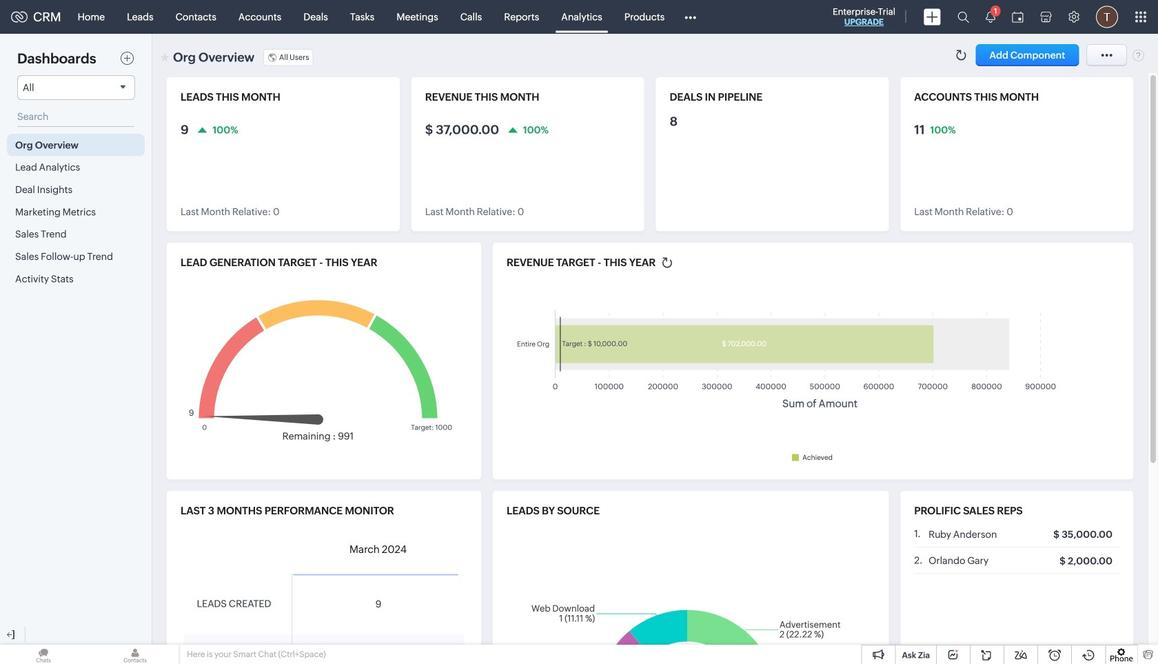 Task type: describe. For each thing, give the bounding box(es) containing it.
create menu image
[[924, 9, 942, 25]]

contacts image
[[92, 645, 179, 664]]

signals element
[[978, 0, 1004, 34]]

Search text field
[[17, 107, 135, 127]]

search image
[[958, 11, 970, 23]]

profile element
[[1089, 0, 1127, 33]]



Task type: locate. For each thing, give the bounding box(es) containing it.
Other Modules field
[[676, 6, 706, 28]]

None field
[[17, 75, 135, 100]]

search element
[[950, 0, 978, 34]]

logo image
[[11, 11, 28, 22]]

calendar image
[[1013, 11, 1024, 22]]

chats image
[[0, 645, 87, 664]]

None button
[[977, 44, 1080, 66]]

create menu element
[[916, 0, 950, 33]]

profile image
[[1097, 6, 1119, 28]]

help image
[[1133, 49, 1145, 61]]



Task type: vqa. For each thing, say whether or not it's contained in the screenshot.
Signals element
yes



